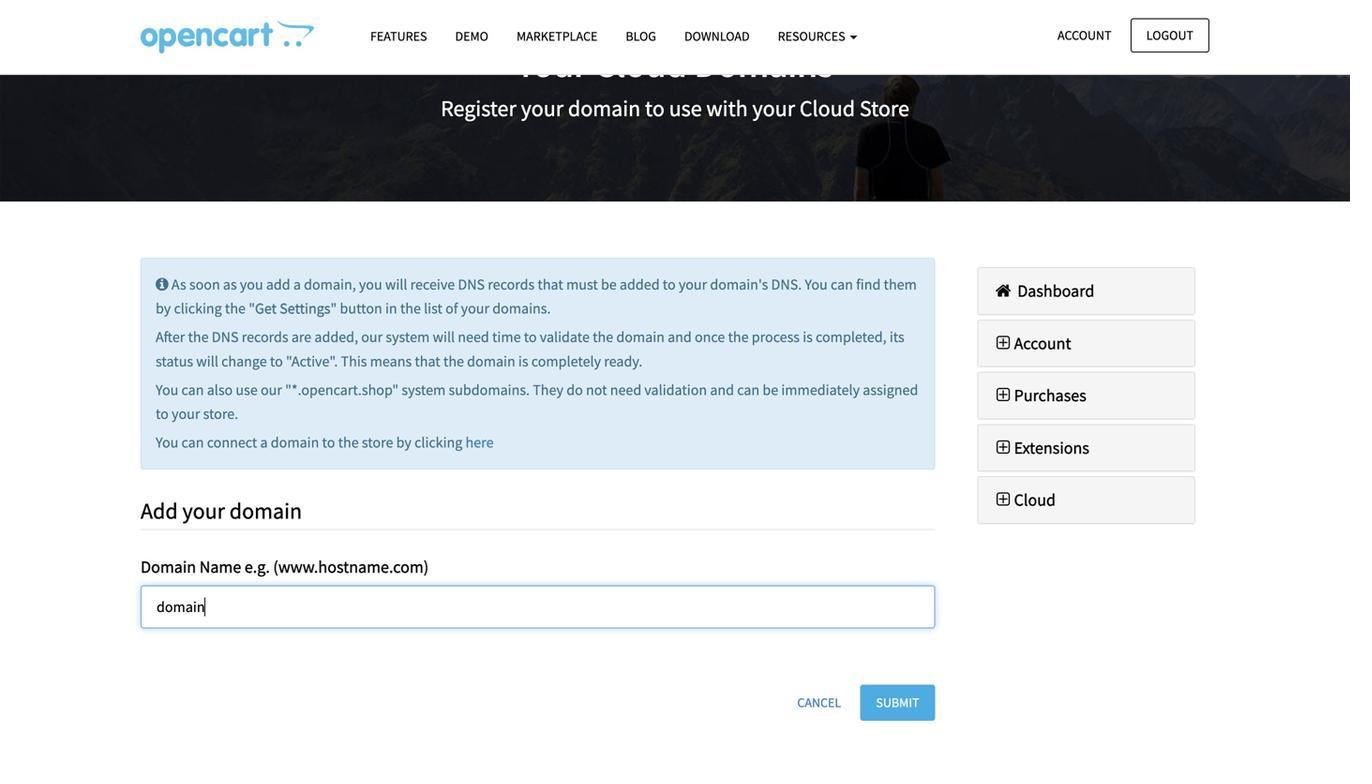 Task type: vqa. For each thing, say whether or not it's contained in the screenshot.
TITLE
no



Task type: locate. For each thing, give the bounding box(es) containing it.
2 horizontal spatial cloud
[[1014, 490, 1056, 511]]

1 vertical spatial you
[[156, 381, 178, 399]]

you left connect
[[156, 433, 178, 452]]

0 horizontal spatial that
[[415, 352, 440, 371]]

account down dashboard link at the top right of the page
[[1014, 333, 1071, 354]]

1 horizontal spatial cloud
[[800, 94, 855, 123]]

our up this
[[361, 328, 383, 347]]

system
[[386, 328, 430, 347], [402, 381, 446, 399]]

need left time at left
[[458, 328, 489, 347]]

added
[[620, 275, 660, 294]]

can left connect
[[181, 433, 204, 452]]

is right process
[[803, 328, 813, 347]]

0 horizontal spatial use
[[236, 381, 258, 399]]

1 horizontal spatial be
[[763, 381, 778, 399]]

to right "added" in the top of the page
[[663, 275, 676, 294]]

records inside after the dns records are added, our system will need time to validate the domain and once the process is completed, its status will change to "active". this means that the domain is completely ready.
[[242, 328, 288, 347]]

0 horizontal spatial by
[[156, 299, 171, 318]]

1 vertical spatial plus square o image
[[993, 387, 1014, 404]]

to inside your cloud domains register your domain to use with your cloud store
[[645, 94, 665, 123]]

1 vertical spatial that
[[415, 352, 440, 371]]

domain inside your cloud domains register your domain to use with your cloud store
[[568, 94, 641, 123]]

"active".
[[286, 352, 338, 371]]

you right dns.
[[805, 275, 828, 294]]

will
[[385, 275, 407, 294], [433, 328, 455, 347], [196, 352, 218, 371]]

0 horizontal spatial records
[[242, 328, 288, 347]]

you inside you can also use our "*.opencart.shop" system subdomains. they do not need validation and can be immediately assigned to your store.
[[156, 381, 178, 399]]

0 vertical spatial our
[[361, 328, 383, 347]]

account link up purchases link
[[993, 333, 1071, 354]]

is
[[803, 328, 813, 347], [518, 352, 528, 371]]

0 vertical spatial you
[[805, 275, 828, 294]]

that right means
[[415, 352, 440, 371]]

plus square o image for cloud
[[993, 492, 1014, 508]]

0 horizontal spatial our
[[261, 381, 282, 399]]

0 vertical spatial plus square o image
[[993, 439, 1014, 456]]

plus square o image inside cloud link
[[993, 492, 1014, 508]]

be left immediately
[[763, 381, 778, 399]]

0 horizontal spatial need
[[458, 328, 489, 347]]

0 horizontal spatial clicking
[[174, 299, 222, 318]]

1 vertical spatial is
[[518, 352, 528, 371]]

plus square o image up cloud link
[[993, 439, 1014, 456]]

not
[[586, 381, 607, 399]]

is down time at left
[[518, 352, 528, 371]]

1 horizontal spatial clicking
[[415, 433, 463, 452]]

1 vertical spatial by
[[396, 433, 412, 452]]

records inside as soon as you add a domain, you will receive dns records that must be added to your domain's dns. you can find them by clicking the
[[488, 275, 535, 294]]

1 plus square o image from the top
[[993, 439, 1014, 456]]

2 plus square o image from the top
[[993, 387, 1014, 404]]

and
[[668, 328, 692, 347], [710, 381, 734, 399]]

0 vertical spatial use
[[669, 94, 702, 123]]

use inside your cloud domains register your domain to use with your cloud store
[[669, 94, 702, 123]]

by right store
[[396, 433, 412, 452]]

added,
[[315, 328, 358, 347]]

our down change in the top left of the page
[[261, 381, 282, 399]]

0 vertical spatial dns
[[458, 275, 485, 294]]

domain down "your"
[[568, 94, 641, 123]]

here
[[466, 433, 494, 452]]

1 vertical spatial our
[[261, 381, 282, 399]]

plus square o image inside account link
[[993, 335, 1014, 351]]

1 you from the left
[[240, 275, 263, 294]]

clicking down soon
[[174, 299, 222, 318]]

0 vertical spatial plus square o image
[[993, 335, 1014, 351]]

1 plus square o image from the top
[[993, 335, 1014, 351]]

you for you can also use our "*.opencart.shop" system subdomains. they do not need validation and can be immediately assigned to your store.
[[156, 381, 178, 399]]

1 horizontal spatial you
[[359, 275, 382, 294]]

need inside after the dns records are added, our system will need time to validate the domain and once the process is completed, its status will change to "active". this means that the domain is completely ready.
[[458, 328, 489, 347]]

1 horizontal spatial and
[[710, 381, 734, 399]]

0 vertical spatial clicking
[[174, 299, 222, 318]]

dns inside as soon as you add a domain, you will receive dns records that must be added to your domain's dns. you can find them by clicking the
[[458, 275, 485, 294]]

1 vertical spatial plus square o image
[[993, 492, 1014, 508]]

0 horizontal spatial you
[[240, 275, 263, 294]]

0 horizontal spatial and
[[668, 328, 692, 347]]

0 vertical spatial a
[[293, 275, 301, 294]]

they
[[533, 381, 564, 399]]

will for receive
[[385, 275, 407, 294]]

download
[[684, 28, 750, 45]]

plus square o image inside extensions 'link'
[[993, 439, 1014, 456]]

plus square o image inside purchases link
[[993, 387, 1014, 404]]

will up "get settings" button in the list of your domains.
[[385, 275, 407, 294]]

you right as
[[240, 275, 263, 294]]

button
[[340, 299, 382, 318]]

2 vertical spatial you
[[156, 433, 178, 452]]

use left with
[[669, 94, 702, 123]]

dns
[[458, 275, 485, 294], [212, 328, 239, 347]]

be inside as soon as you add a domain, you will receive dns records that must be added to your domain's dns. you can find them by clicking the
[[601, 275, 617, 294]]

you
[[805, 275, 828, 294], [156, 381, 178, 399], [156, 433, 178, 452]]

your
[[517, 40, 587, 87]]

to left with
[[645, 94, 665, 123]]

your right of at the left top
[[461, 299, 489, 318]]

process
[[752, 328, 800, 347]]

system inside after the dns records are added, our system will need time to validate the domain and once the process is completed, its status will change to "active". this means that the domain is completely ready.
[[386, 328, 430, 347]]

domain down time at left
[[467, 352, 516, 371]]

with
[[707, 94, 748, 123]]

extensions
[[1014, 437, 1090, 458]]

the right in
[[400, 299, 421, 318]]

our
[[361, 328, 383, 347], [261, 381, 282, 399]]

the
[[225, 299, 246, 318], [400, 299, 421, 318], [188, 328, 209, 347], [593, 328, 613, 347], [728, 328, 749, 347], [443, 352, 464, 371], [338, 433, 359, 452]]

1 vertical spatial need
[[610, 381, 642, 399]]

and right validation
[[710, 381, 734, 399]]

"get
[[249, 299, 277, 318]]

1 vertical spatial be
[[763, 381, 778, 399]]

0 vertical spatial need
[[458, 328, 489, 347]]

1 vertical spatial use
[[236, 381, 258, 399]]

1 horizontal spatial use
[[669, 94, 702, 123]]

marketplace
[[517, 28, 598, 45]]

0 vertical spatial cloud
[[595, 40, 687, 87]]

will up also
[[196, 352, 218, 371]]

after
[[156, 328, 185, 347]]

can
[[831, 275, 853, 294], [181, 381, 204, 399], [737, 381, 760, 399], [181, 433, 204, 452]]

can inside as soon as you add a domain, you will receive dns records that must be added to your domain's dns. you can find them by clicking the
[[831, 275, 853, 294]]

records down "get
[[242, 328, 288, 347]]

you for you can connect a domain to the store by clicking here
[[156, 433, 178, 452]]

and left once
[[668, 328, 692, 347]]

0 horizontal spatial be
[[601, 275, 617, 294]]

1 vertical spatial and
[[710, 381, 734, 399]]

validate
[[540, 328, 590, 347]]

that
[[538, 275, 563, 294], [415, 352, 440, 371]]

2 vertical spatial will
[[196, 352, 218, 371]]

the down as
[[225, 299, 246, 318]]

your down domains
[[753, 94, 795, 123]]

as soon as you add a domain, you will receive dns records that must be added to your domain's dns. you can find them by clicking the
[[156, 275, 917, 318]]

need
[[458, 328, 489, 347], [610, 381, 642, 399]]

plus square o image down home image
[[993, 335, 1014, 351]]

1 vertical spatial records
[[242, 328, 288, 347]]

your left store.
[[172, 405, 200, 423]]

demo link
[[441, 20, 503, 53]]

that left must
[[538, 275, 563, 294]]

must
[[566, 275, 598, 294]]

name
[[199, 557, 241, 578]]

cloud
[[595, 40, 687, 87], [800, 94, 855, 123], [1014, 490, 1056, 511]]

0 vertical spatial account link
[[1042, 18, 1128, 52]]

domain
[[568, 94, 641, 123], [616, 328, 665, 347], [467, 352, 516, 371], [271, 433, 319, 452], [230, 497, 302, 525]]

are
[[291, 328, 312, 347]]

1 vertical spatial account
[[1014, 333, 1071, 354]]

system down means
[[402, 381, 446, 399]]

you inside as soon as you add a domain, you will receive dns records that must be added to your domain's dns. you can find them by clicking the
[[805, 275, 828, 294]]

a right connect
[[260, 433, 268, 452]]

to right change in the top left of the page
[[270, 352, 283, 371]]

0 vertical spatial will
[[385, 275, 407, 294]]

can left the find
[[831, 275, 853, 294]]

assigned
[[863, 381, 918, 399]]

records up domains.
[[488, 275, 535, 294]]

by down info circle icon
[[156, 299, 171, 318]]

your
[[521, 94, 564, 123], [753, 94, 795, 123], [679, 275, 707, 294], [461, 299, 489, 318], [172, 405, 200, 423], [182, 497, 225, 525]]

to
[[645, 94, 665, 123], [663, 275, 676, 294], [524, 328, 537, 347], [270, 352, 283, 371], [156, 405, 169, 423], [322, 433, 335, 452]]

plus square o image for extensions
[[993, 439, 1014, 456]]

dns inside after the dns records are added, our system will need time to validate the domain and once the process is completed, its status will change to "active". this means that the domain is completely ready.
[[212, 328, 239, 347]]

the right after
[[188, 328, 209, 347]]

plus square o image down extensions 'link'
[[993, 492, 1014, 508]]

0 vertical spatial is
[[803, 328, 813, 347]]

1 horizontal spatial dns
[[458, 275, 485, 294]]

purchases
[[1014, 385, 1087, 406]]

account left logout
[[1058, 27, 1112, 44]]

download link
[[670, 20, 764, 53]]

1 vertical spatial account link
[[993, 333, 1071, 354]]

the inside as soon as you add a domain, you will receive dns records that must be added to your domain's dns. you can find them by clicking the
[[225, 299, 246, 318]]

marketplace link
[[503, 20, 612, 53]]

can left also
[[181, 381, 204, 399]]

1 vertical spatial will
[[433, 328, 455, 347]]

0 vertical spatial be
[[601, 275, 617, 294]]

clicking left 'here'
[[415, 433, 463, 452]]

0 vertical spatial that
[[538, 275, 563, 294]]

1 horizontal spatial a
[[293, 275, 301, 294]]

2 plus square o image from the top
[[993, 492, 1014, 508]]

will inside as soon as you add a domain, you will receive dns records that must be added to your domain's dns. you can find them by clicking the
[[385, 275, 407, 294]]

that inside after the dns records are added, our system will need time to validate the domain and once the process is completed, its status will change to "active". this means that the domain is completely ready.
[[415, 352, 440, 371]]

domains
[[695, 40, 833, 87]]

a
[[293, 275, 301, 294], [260, 433, 268, 452]]

plus square o image
[[993, 439, 1014, 456], [993, 492, 1014, 508]]

system up means
[[386, 328, 430, 347]]

need down ready.
[[610, 381, 642, 399]]

1 horizontal spatial that
[[538, 275, 563, 294]]

use
[[669, 94, 702, 123], [236, 381, 258, 399]]

plus square o image up extensions 'link'
[[993, 387, 1014, 404]]

cancel link
[[781, 685, 857, 721]]

the left store
[[338, 433, 359, 452]]

submit button
[[860, 685, 935, 721]]

0 vertical spatial and
[[668, 328, 692, 347]]

you up button
[[359, 275, 382, 294]]

once
[[695, 328, 725, 347]]

account link for dashboard link at the top right of the page
[[993, 333, 1071, 354]]

subdomains.
[[449, 381, 530, 399]]

2 horizontal spatial will
[[433, 328, 455, 347]]

will down of at the left top
[[433, 328, 455, 347]]

0 horizontal spatial cloud
[[595, 40, 687, 87]]

plus square o image for purchases
[[993, 387, 1014, 404]]

resources
[[778, 28, 848, 45]]

1 horizontal spatial is
[[803, 328, 813, 347]]

0 vertical spatial system
[[386, 328, 430, 347]]

features link
[[356, 20, 441, 53]]

0 horizontal spatial will
[[196, 352, 218, 371]]

Enter your domain you want to use with Cloud Store text field
[[141, 585, 935, 629]]

domains.
[[492, 299, 551, 318]]

1 vertical spatial a
[[260, 433, 268, 452]]

account link
[[1042, 18, 1128, 52], [993, 333, 1071, 354]]

the up subdomains.
[[443, 352, 464, 371]]

1 horizontal spatial need
[[610, 381, 642, 399]]

features
[[370, 28, 427, 45]]

here link
[[466, 433, 494, 452]]

dns up of at the left top
[[458, 275, 485, 294]]

account link left logout link
[[1042, 18, 1128, 52]]

0 horizontal spatial dns
[[212, 328, 239, 347]]

1 horizontal spatial records
[[488, 275, 535, 294]]

dns up change in the top left of the page
[[212, 328, 239, 347]]

your left 'domain's' at right top
[[679, 275, 707, 294]]

immediately
[[781, 381, 860, 399]]

our inside you can also use our "*.opencart.shop" system subdomains. they do not need validation and can be immediately assigned to your store.
[[261, 381, 282, 399]]

account link for features link
[[1042, 18, 1128, 52]]

0 horizontal spatial a
[[260, 433, 268, 452]]

use inside you can also use our "*.opencart.shop" system subdomains. they do not need validation and can be immediately assigned to your store.
[[236, 381, 258, 399]]

0 vertical spatial by
[[156, 299, 171, 318]]

cloud link
[[993, 490, 1056, 511]]

1 vertical spatial dns
[[212, 328, 239, 347]]

1 horizontal spatial will
[[385, 275, 407, 294]]

2 you from the left
[[359, 275, 382, 294]]

to down the status
[[156, 405, 169, 423]]

blog link
[[612, 20, 670, 53]]

to left store
[[322, 433, 335, 452]]

store
[[860, 94, 909, 123]]

you
[[240, 275, 263, 294], [359, 275, 382, 294]]

you down the status
[[156, 381, 178, 399]]

store
[[362, 433, 393, 452]]

use right also
[[236, 381, 258, 399]]

1 horizontal spatial our
[[361, 328, 383, 347]]

in
[[385, 299, 397, 318]]

1 vertical spatial system
[[402, 381, 446, 399]]

be
[[601, 275, 617, 294], [763, 381, 778, 399]]

plus square o image
[[993, 335, 1014, 351], [993, 387, 1014, 404]]

as
[[223, 275, 237, 294]]

a right add
[[293, 275, 301, 294]]

0 vertical spatial records
[[488, 275, 535, 294]]

records
[[488, 275, 535, 294], [242, 328, 288, 347]]

be right must
[[601, 275, 617, 294]]

2 vertical spatial cloud
[[1014, 490, 1056, 511]]



Task type: describe. For each thing, give the bounding box(es) containing it.
logout link
[[1131, 18, 1210, 52]]

dashboard
[[1014, 280, 1095, 301]]

of
[[446, 299, 458, 318]]

means
[[370, 352, 412, 371]]

0 horizontal spatial is
[[518, 352, 528, 371]]

after the dns records are added, our system will need time to validate the domain and once the process is completed, its status will change to "active". this means that the domain is completely ready.
[[156, 328, 905, 371]]

e.g.
[[245, 557, 270, 578]]

register
[[441, 94, 516, 123]]

domain,
[[304, 275, 356, 294]]

your right add
[[182, 497, 225, 525]]

add
[[141, 497, 178, 525]]

purchases link
[[993, 385, 1087, 406]]

1 vertical spatial clicking
[[415, 433, 463, 452]]

home image
[[993, 282, 1014, 299]]

the up ready.
[[593, 328, 613, 347]]

to inside you can also use our "*.opencart.shop" system subdomains. they do not need validation and can be immediately assigned to your store.
[[156, 405, 169, 423]]

add your domain
[[141, 497, 302, 525]]

0 vertical spatial account
[[1058, 27, 1112, 44]]

plus square o image for account
[[993, 335, 1014, 351]]

also
[[207, 381, 233, 399]]

do
[[567, 381, 583, 399]]

you can connect a domain to the store by clicking here
[[156, 433, 494, 452]]

will for need
[[433, 328, 455, 347]]

dns.
[[771, 275, 802, 294]]

need inside you can also use our "*.opencart.shop" system subdomains. they do not need validation and can be immediately assigned to your store.
[[610, 381, 642, 399]]

system inside you can also use our "*.opencart.shop" system subdomains. they do not need validation and can be immediately assigned to your store.
[[402, 381, 446, 399]]

validation
[[645, 381, 707, 399]]

cancel
[[797, 694, 841, 711]]

store.
[[203, 405, 238, 423]]

a inside as soon as you add a domain, you will receive dns records that must be added to your domain's dns. you can find them by clicking the
[[293, 275, 301, 294]]

you can also use our "*.opencart.shop" system subdomains. they do not need validation and can be immediately assigned to your store.
[[156, 381, 918, 423]]

1 vertical spatial cloud
[[800, 94, 855, 123]]

resources link
[[764, 20, 872, 53]]

domain
[[141, 557, 196, 578]]

to right time at left
[[524, 328, 537, 347]]

blog
[[626, 28, 656, 45]]

completely
[[531, 352, 601, 371]]

them
[[884, 275, 917, 294]]

by inside as soon as you add a domain, you will receive dns records that must be added to your domain's dns. you can find them by clicking the
[[156, 299, 171, 318]]

find
[[856, 275, 881, 294]]

settings"
[[280, 299, 337, 318]]

add
[[266, 275, 290, 294]]

1 horizontal spatial by
[[396, 433, 412, 452]]

your down "your"
[[521, 94, 564, 123]]

dashboard link
[[993, 280, 1095, 301]]

and inside after the dns records are added, our system will need time to validate the domain and once the process is completed, its status will change to "active". this means that the domain is completely ready.
[[668, 328, 692, 347]]

to inside as soon as you add a domain, you will receive dns records that must be added to your domain's dns. you can find them by clicking the
[[663, 275, 676, 294]]

submit
[[876, 694, 919, 711]]

logout
[[1147, 27, 1194, 44]]

completed,
[[816, 328, 887, 347]]

can down process
[[737, 381, 760, 399]]

soon
[[189, 275, 220, 294]]

your inside you can also use our "*.opencart.shop" system subdomains. they do not need validation and can be immediately assigned to your store.
[[172, 405, 200, 423]]

(www.hostname.com)
[[273, 557, 429, 578]]

the right once
[[728, 328, 749, 347]]

connect
[[207, 433, 257, 452]]

ready.
[[604, 352, 643, 371]]

extensions link
[[993, 437, 1090, 458]]

status
[[156, 352, 193, 371]]

your cloud domains register your domain to use with your cloud store
[[441, 40, 909, 123]]

clicking inside as soon as you add a domain, you will receive dns records that must be added to your domain's dns. you can find them by clicking the
[[174, 299, 222, 318]]

its
[[890, 328, 905, 347]]

"*.opencart.shop"
[[285, 381, 399, 399]]

and inside you can also use our "*.opencart.shop" system subdomains. they do not need validation and can be immediately assigned to your store.
[[710, 381, 734, 399]]

domain up ready.
[[616, 328, 665, 347]]

domain's
[[710, 275, 768, 294]]

our inside after the dns records are added, our system will need time to validate the domain and once the process is completed, its status will change to "active". this means that the domain is completely ready.
[[361, 328, 383, 347]]

time
[[492, 328, 521, 347]]

domain name e.g. (www.hostname.com)
[[141, 557, 429, 578]]

demo
[[455, 28, 489, 45]]

your inside as soon as you add a domain, you will receive dns records that must be added to your domain's dns. you can find them by clicking the
[[679, 275, 707, 294]]

be inside you can also use our "*.opencart.shop" system subdomains. they do not need validation and can be immediately assigned to your store.
[[763, 381, 778, 399]]

this
[[341, 352, 367, 371]]

receive
[[410, 275, 455, 294]]

opencart - cloud domains image
[[141, 20, 314, 53]]

as
[[172, 275, 186, 294]]

domain up the e.g.
[[230, 497, 302, 525]]

"get settings" button in the list of your domains.
[[249, 299, 551, 318]]

that inside as soon as you add a domain, you will receive dns records that must be added to your domain's dns. you can find them by clicking the
[[538, 275, 563, 294]]

domain right connect
[[271, 433, 319, 452]]

change
[[221, 352, 267, 371]]

list
[[424, 299, 443, 318]]

info circle image
[[156, 277, 169, 292]]



